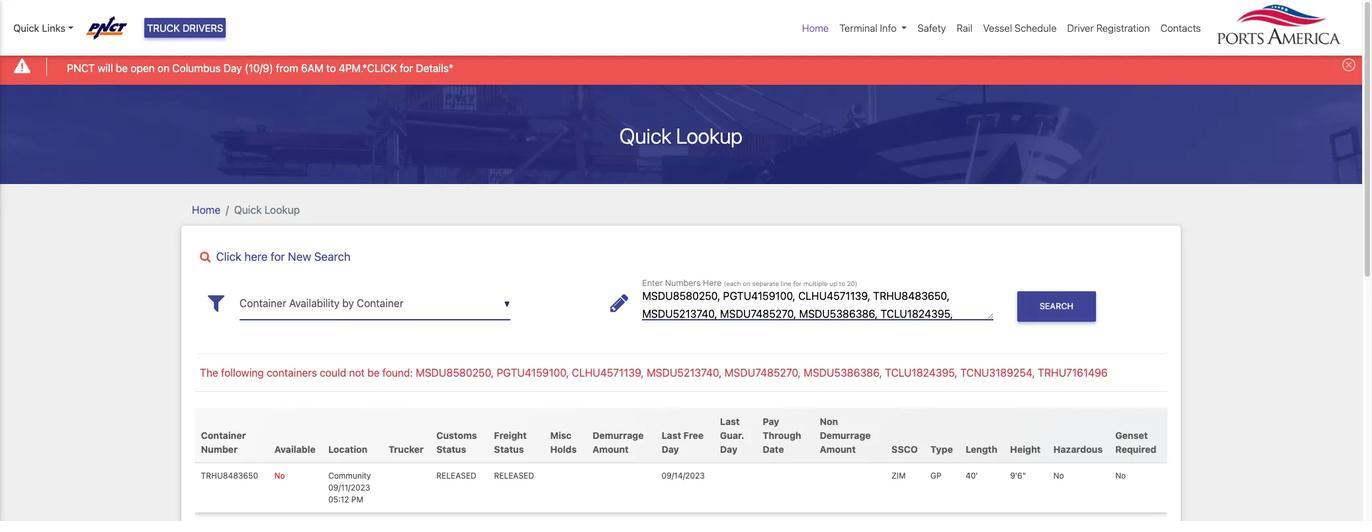 Task type: describe. For each thing, give the bounding box(es) containing it.
up
[[830, 280, 838, 287]]

be inside alert
[[116, 62, 128, 74]]

customs
[[437, 430, 477, 441]]

pnct will be open on columbus day (10/9) from 6am to 4pm.*click for details* alert
[[0, 49, 1363, 85]]

zim
[[892, 471, 906, 481]]

for inside enter numbers here (each on separate line for multiple up to 20)
[[794, 280, 802, 287]]

0 horizontal spatial lookup
[[265, 204, 300, 216]]

safety
[[918, 22, 947, 34]]

vessel
[[984, 22, 1013, 34]]

day inside alert
[[224, 62, 242, 74]]

to for 4pm.*click
[[326, 62, 336, 74]]

msdu5386386,
[[804, 367, 883, 379]]

20)
[[848, 280, 858, 287]]

length
[[966, 444, 998, 455]]

pay through date
[[763, 416, 802, 455]]

truck drivers
[[147, 22, 223, 34]]

0 horizontal spatial home link
[[192, 204, 221, 216]]

6am
[[301, 62, 324, 74]]

schedule
[[1015, 22, 1057, 34]]

pnct will be open on columbus day (10/9) from 6am to 4pm.*click for details*
[[67, 62, 454, 74]]

0 vertical spatial home link
[[797, 15, 835, 41]]

search button
[[1018, 291, 1097, 322]]

registration
[[1097, 22, 1151, 34]]

click here for new search link
[[195, 249, 1168, 263]]

amount inside non demurrage amount
[[820, 444, 856, 455]]

0 horizontal spatial for
[[271, 249, 285, 263]]

demurrage amount
[[593, 430, 644, 455]]

2 horizontal spatial quick
[[620, 123, 672, 148]]

non
[[820, 416, 839, 427]]

following
[[221, 367, 264, 379]]

genset required
[[1116, 430, 1157, 455]]

multiple
[[804, 280, 828, 287]]

2 demurrage from the left
[[820, 430, 871, 441]]

container number
[[201, 430, 246, 455]]

pay
[[763, 416, 780, 427]]

clhu4571139,
[[572, 367, 644, 379]]

container
[[201, 430, 246, 441]]

will
[[98, 62, 113, 74]]

search inside button
[[1040, 302, 1074, 311]]

amount inside 'demurrage amount'
[[593, 444, 629, 455]]

driver registration link
[[1063, 15, 1156, 41]]

4pm.*click
[[339, 62, 397, 74]]

last free day
[[662, 430, 704, 455]]

the following containers could not be found: msdu8580250, pgtu4159100, clhu4571139, msdu5213740, msdu7485270, msdu5386386, tclu1824395, tcnu3189254, trhu7161496
[[200, 367, 1108, 379]]

status for freight status
[[494, 444, 524, 455]]

date
[[763, 444, 785, 455]]

community 09/11/2023 05:12 pm
[[329, 471, 371, 505]]

truck drivers link
[[144, 18, 226, 38]]

terminal info link
[[835, 15, 913, 41]]

09/11/2023
[[329, 483, 370, 493]]

enter numbers here (each on separate line for multiple up to 20)
[[643, 278, 858, 287]]

info
[[881, 22, 897, 34]]

9'6"
[[1011, 471, 1027, 481]]

tclu1824395,
[[886, 367, 958, 379]]

0 vertical spatial search
[[314, 249, 351, 263]]

40'
[[966, 471, 979, 481]]

holds
[[551, 444, 577, 455]]

on for separate
[[743, 280, 751, 287]]

community
[[329, 471, 371, 481]]

new
[[288, 249, 312, 263]]

rail
[[957, 22, 973, 34]]

status for customs status
[[437, 444, 467, 455]]

pnct
[[67, 62, 95, 74]]

contacts link
[[1156, 15, 1207, 41]]

vessel schedule
[[984, 22, 1057, 34]]

last for last guar. day
[[721, 416, 740, 427]]

misc holds
[[551, 430, 577, 455]]

gp
[[931, 471, 942, 481]]

MSDU8580250, PGTU4159100, CLHU4571139, TRHU8483650, MSDU5213740, MSDU7485270, MSDU5386386, TCLU1824395, TCNU3189254, TRHU7161496 text field
[[643, 287, 994, 320]]

05:12
[[329, 495, 349, 505]]

drivers
[[183, 22, 223, 34]]

height
[[1011, 444, 1041, 455]]

pgtu4159100,
[[497, 367, 569, 379]]

type
[[931, 444, 954, 455]]

hazardous
[[1054, 444, 1103, 455]]

location
[[329, 444, 368, 455]]



Task type: locate. For each thing, give the bounding box(es) containing it.
0 vertical spatial for
[[400, 62, 413, 74]]

09/14/2023
[[662, 471, 705, 481]]

status inside customs status
[[437, 444, 467, 455]]

truck
[[147, 22, 180, 34]]

1 horizontal spatial search
[[1040, 302, 1074, 311]]

1 horizontal spatial home
[[803, 22, 829, 34]]

▼
[[504, 299, 510, 309]]

msdu7485270,
[[725, 367, 801, 379]]

no down required
[[1116, 471, 1127, 481]]

on for columbus
[[158, 62, 170, 74]]

0 horizontal spatial be
[[116, 62, 128, 74]]

no down 'available'
[[275, 471, 285, 481]]

on inside the pnct will be open on columbus day (10/9) from 6am to 4pm.*click for details* link
[[158, 62, 170, 74]]

trucker
[[389, 444, 424, 455]]

0 horizontal spatial last
[[662, 430, 682, 441]]

last for last free day
[[662, 430, 682, 441]]

last inside last guar. day
[[721, 416, 740, 427]]

found:
[[383, 367, 413, 379]]

2 horizontal spatial for
[[794, 280, 802, 287]]

1 horizontal spatial lookup
[[677, 123, 743, 148]]

from
[[276, 62, 298, 74]]

status down customs
[[437, 444, 467, 455]]

last up the guar.
[[721, 416, 740, 427]]

0 horizontal spatial day
[[224, 62, 242, 74]]

demurrage down "non"
[[820, 430, 871, 441]]

no down hazardous
[[1054, 471, 1065, 481]]

None text field
[[240, 287, 510, 320]]

1 horizontal spatial be
[[368, 367, 380, 379]]

search image
[[200, 251, 211, 263]]

(10/9)
[[245, 62, 273, 74]]

enter
[[643, 278, 663, 287]]

open
[[131, 62, 155, 74]]

containers
[[267, 367, 317, 379]]

last left free
[[662, 430, 682, 441]]

1 vertical spatial quick
[[620, 123, 672, 148]]

free
[[684, 430, 704, 441]]

1 horizontal spatial quick
[[234, 204, 262, 216]]

home link left terminal at the right top of the page
[[797, 15, 835, 41]]

2 horizontal spatial day
[[721, 444, 738, 455]]

home link up search icon
[[192, 204, 221, 216]]

0 vertical spatial be
[[116, 62, 128, 74]]

through
[[763, 430, 802, 441]]

last
[[721, 416, 740, 427], [662, 430, 682, 441]]

1 amount from the left
[[593, 444, 629, 455]]

1 released from the left
[[437, 471, 477, 481]]

last guar. day
[[721, 416, 745, 455]]

1 horizontal spatial last
[[721, 416, 740, 427]]

trhu8483650
[[201, 471, 258, 481]]

to right 6am
[[326, 62, 336, 74]]

on right open
[[158, 62, 170, 74]]

here
[[245, 249, 268, 263]]

0 horizontal spatial home
[[192, 204, 221, 216]]

day for last free day
[[662, 444, 679, 455]]

be right not
[[368, 367, 380, 379]]

quick links
[[13, 22, 65, 34]]

2 amount from the left
[[820, 444, 856, 455]]

vessel schedule link
[[978, 15, 1063, 41]]

amount
[[593, 444, 629, 455], [820, 444, 856, 455]]

2 horizontal spatial no
[[1116, 471, 1127, 481]]

day
[[224, 62, 242, 74], [662, 444, 679, 455], [721, 444, 738, 455]]

1 vertical spatial on
[[743, 280, 751, 287]]

last inside last free day
[[662, 430, 682, 441]]

available
[[275, 444, 316, 455]]

guar.
[[721, 430, 745, 441]]

0 horizontal spatial demurrage
[[593, 430, 644, 441]]

1 horizontal spatial home link
[[797, 15, 835, 41]]

amount down "non"
[[820, 444, 856, 455]]

0 horizontal spatial quick
[[13, 22, 39, 34]]

day inside last free day
[[662, 444, 679, 455]]

be right will
[[116, 62, 128, 74]]

contacts
[[1161, 22, 1202, 34]]

pm
[[352, 495, 364, 505]]

status inside freight status
[[494, 444, 524, 455]]

click
[[216, 249, 242, 263]]

could
[[320, 367, 346, 379]]

1 vertical spatial quick lookup
[[234, 204, 300, 216]]

not
[[349, 367, 365, 379]]

0 horizontal spatial to
[[326, 62, 336, 74]]

1 horizontal spatial on
[[743, 280, 751, 287]]

customs status
[[437, 430, 477, 455]]

0 vertical spatial home
[[803, 22, 829, 34]]

0 horizontal spatial released
[[437, 471, 477, 481]]

released down customs status
[[437, 471, 477, 481]]

to for 20)
[[840, 280, 846, 287]]

(each
[[724, 280, 741, 287]]

close image
[[1343, 58, 1356, 72]]

tcnu3189254,
[[961, 367, 1036, 379]]

to right up
[[840, 280, 846, 287]]

1 horizontal spatial status
[[494, 444, 524, 455]]

numbers
[[666, 278, 701, 287]]

quick links link
[[13, 21, 73, 35]]

required
[[1116, 444, 1157, 455]]

to inside enter numbers here (each on separate line for multiple up to 20)
[[840, 280, 846, 287]]

1 horizontal spatial for
[[400, 62, 413, 74]]

0 horizontal spatial amount
[[593, 444, 629, 455]]

1 vertical spatial be
[[368, 367, 380, 379]]

pnct will be open on columbus day (10/9) from 6am to 4pm.*click for details* link
[[67, 60, 454, 76]]

no
[[275, 471, 285, 481], [1054, 471, 1065, 481], [1116, 471, 1127, 481]]

1 vertical spatial to
[[840, 280, 846, 287]]

1 horizontal spatial day
[[662, 444, 679, 455]]

2 vertical spatial for
[[794, 280, 802, 287]]

to
[[326, 62, 336, 74], [840, 280, 846, 287]]

day up 09/14/2023 at the bottom
[[662, 444, 679, 455]]

1 status from the left
[[437, 444, 467, 455]]

number
[[201, 444, 238, 455]]

1 vertical spatial search
[[1040, 302, 1074, 311]]

0 vertical spatial last
[[721, 416, 740, 427]]

1 vertical spatial last
[[662, 430, 682, 441]]

click here for new search
[[216, 249, 351, 263]]

demurrage right misc holds
[[593, 430, 644, 441]]

home link
[[797, 15, 835, 41], [192, 204, 221, 216]]

2 released from the left
[[494, 471, 534, 481]]

columbus
[[172, 62, 221, 74]]

0 horizontal spatial search
[[314, 249, 351, 263]]

lookup
[[677, 123, 743, 148], [265, 204, 300, 216]]

home up search icon
[[192, 204, 221, 216]]

0 horizontal spatial no
[[275, 471, 285, 481]]

2 no from the left
[[1054, 471, 1065, 481]]

non demurrage amount
[[820, 416, 871, 455]]

home left terminal at the right top of the page
[[803, 22, 829, 34]]

day down the guar.
[[721, 444, 738, 455]]

released down freight status
[[494, 471, 534, 481]]

quick
[[13, 22, 39, 34], [620, 123, 672, 148], [234, 204, 262, 216]]

0 vertical spatial to
[[326, 62, 336, 74]]

status down freight at the left of page
[[494, 444, 524, 455]]

1 no from the left
[[275, 471, 285, 481]]

home
[[803, 22, 829, 34], [192, 204, 221, 216]]

genset
[[1116, 430, 1149, 441]]

1 horizontal spatial demurrage
[[820, 430, 871, 441]]

for right here
[[271, 249, 285, 263]]

for left the details* at top
[[400, 62, 413, 74]]

rail link
[[952, 15, 978, 41]]

1 vertical spatial home link
[[192, 204, 221, 216]]

freight status
[[494, 430, 527, 455]]

0 horizontal spatial quick lookup
[[234, 204, 300, 216]]

for
[[400, 62, 413, 74], [271, 249, 285, 263], [794, 280, 802, 287]]

1 horizontal spatial amount
[[820, 444, 856, 455]]

released
[[437, 471, 477, 481], [494, 471, 534, 481]]

the
[[200, 367, 218, 379]]

1 vertical spatial lookup
[[265, 204, 300, 216]]

1 vertical spatial home
[[192, 204, 221, 216]]

terminal info
[[840, 22, 897, 34]]

day for last guar. day
[[721, 444, 738, 455]]

0 vertical spatial lookup
[[677, 123, 743, 148]]

1 demurrage from the left
[[593, 430, 644, 441]]

for inside alert
[[400, 62, 413, 74]]

day inside last guar. day
[[721, 444, 738, 455]]

0 horizontal spatial status
[[437, 444, 467, 455]]

0 vertical spatial quick lookup
[[620, 123, 743, 148]]

demurrage
[[593, 430, 644, 441], [820, 430, 871, 441]]

0 vertical spatial quick
[[13, 22, 39, 34]]

links
[[42, 22, 65, 34]]

to inside alert
[[326, 62, 336, 74]]

msdu5213740,
[[647, 367, 722, 379]]

0 vertical spatial on
[[158, 62, 170, 74]]

msdu8580250,
[[416, 367, 494, 379]]

driver
[[1068, 22, 1095, 34]]

driver registration
[[1068, 22, 1151, 34]]

terminal
[[840, 22, 878, 34]]

2 status from the left
[[494, 444, 524, 455]]

for right line
[[794, 280, 802, 287]]

freight
[[494, 430, 527, 441]]

here
[[703, 278, 722, 287]]

1 horizontal spatial quick lookup
[[620, 123, 743, 148]]

amount right holds
[[593, 444, 629, 455]]

on right (each
[[743, 280, 751, 287]]

1 vertical spatial for
[[271, 249, 285, 263]]

0 horizontal spatial on
[[158, 62, 170, 74]]

day left (10/9)
[[224, 62, 242, 74]]

misc
[[551, 430, 572, 441]]

2 vertical spatial quick
[[234, 204, 262, 216]]

details*
[[416, 62, 454, 74]]

on inside enter numbers here (each on separate line for multiple up to 20)
[[743, 280, 751, 287]]

3 no from the left
[[1116, 471, 1127, 481]]

1 horizontal spatial no
[[1054, 471, 1065, 481]]

separate
[[753, 280, 779, 287]]

1 horizontal spatial to
[[840, 280, 846, 287]]

line
[[781, 280, 792, 287]]

safety link
[[913, 15, 952, 41]]

1 horizontal spatial released
[[494, 471, 534, 481]]



Task type: vqa. For each thing, say whether or not it's contained in the screenshot.
Status corresponding to Freight Status
yes



